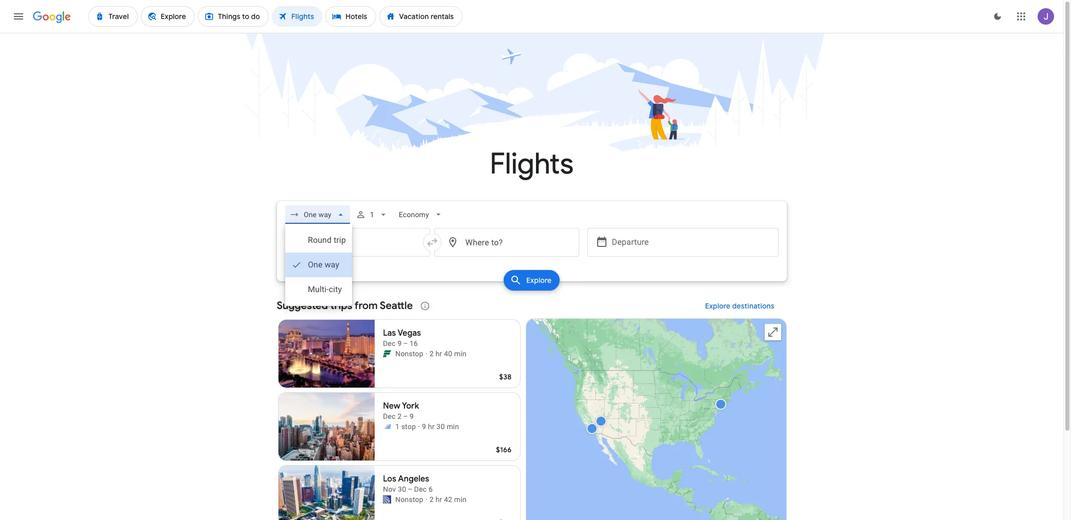 Task type: describe. For each thing, give the bounding box(es) containing it.
frontier and spirit image
[[383, 423, 391, 431]]

1 stop
[[395, 423, 416, 431]]

nonstop for angeles
[[395, 496, 424, 504]]

dec for las
[[383, 340, 396, 348]]

2 – 9
[[398, 413, 414, 421]]

 image for new york
[[418, 422, 420, 432]]

change appearance image
[[986, 4, 1010, 29]]

vegas
[[398, 329, 421, 339]]

$38
[[499, 373, 512, 382]]

explore destinations button
[[693, 294, 787, 319]]

seattle
[[380, 300, 413, 313]]

from
[[355, 300, 378, 313]]

hr for las vegas
[[436, 350, 442, 358]]

min for york
[[447, 423, 459, 431]]

6
[[429, 486, 433, 494]]

york
[[402, 402, 419, 412]]

destinations
[[732, 302, 775, 311]]

suggested trips from seattle region
[[277, 294, 787, 521]]

min for vegas
[[454, 350, 467, 358]]

166 US dollars text field
[[496, 446, 512, 455]]

los angeles nov 30 – dec 6
[[383, 475, 433, 494]]

30
[[437, 423, 445, 431]]

stop
[[401, 423, 416, 431]]

2 option from the top
[[285, 253, 352, 278]]

frontier image
[[383, 350, 391, 358]]

las vegas dec 9 – 16
[[383, 329, 421, 348]]

hr for los angeles
[[436, 496, 442, 504]]

2 hr 42 min
[[430, 496, 467, 504]]

9 – 16
[[398, 340, 418, 348]]

2 for los angeles
[[430, 496, 434, 504]]

explore destinations
[[705, 302, 775, 311]]

los
[[383, 475, 397, 485]]

1 for 1 stop
[[395, 423, 400, 431]]



Task type: locate. For each thing, give the bounding box(es) containing it.
dec for new
[[383, 413, 396, 421]]

0 vertical spatial  image
[[426, 349, 428, 359]]

1 button
[[352, 203, 393, 227]]

explore inside suggested trips from seattle region
[[705, 302, 731, 311]]

0 vertical spatial dec
[[383, 340, 396, 348]]

min right 42
[[454, 496, 467, 504]]

nonstop
[[395, 350, 424, 358], [395, 496, 424, 504]]

1 option from the top
[[285, 228, 352, 253]]

explore inside flight search box
[[526, 276, 552, 285]]

min for angeles
[[454, 496, 467, 504]]

1 vertical spatial dec
[[383, 413, 396, 421]]

dec
[[383, 340, 396, 348], [383, 413, 396, 421]]

2 dec from the top
[[383, 413, 396, 421]]

0 horizontal spatial explore
[[526, 276, 552, 285]]

9
[[422, 423, 426, 431]]

2 hr 40 min
[[430, 350, 467, 358]]

hr left 42
[[436, 496, 442, 504]]

 image for los angeles
[[426, 495, 428, 505]]

 image for las vegas
[[426, 349, 428, 359]]

94 US dollars text field
[[499, 519, 512, 521]]

1
[[370, 211, 374, 219], [395, 423, 400, 431]]

dec down las
[[383, 340, 396, 348]]

flights
[[490, 146, 574, 183]]

1 inside suggested trips from seattle region
[[395, 423, 400, 431]]

1 inside popup button
[[370, 211, 374, 219]]

Departure text field
[[612, 229, 770, 257]]

Flight search field
[[269, 202, 795, 306]]

explore for explore
[[526, 276, 552, 285]]

9 hr 30 min
[[422, 423, 459, 431]]

nonstop down 9 – 16
[[395, 350, 424, 358]]

2 vertical spatial  image
[[426, 495, 428, 505]]

2 nonstop from the top
[[395, 496, 424, 504]]

hr
[[436, 350, 442, 358], [428, 423, 435, 431], [436, 496, 442, 504]]

2 down 6
[[430, 496, 434, 504]]

1 vertical spatial 1
[[395, 423, 400, 431]]

0 vertical spatial explore
[[526, 276, 552, 285]]

dec inside new york dec 2 – 9
[[383, 413, 396, 421]]

explore left destinations
[[705, 302, 731, 311]]

explore down where to? text field
[[526, 276, 552, 285]]

suggested trips from seattle
[[277, 300, 413, 313]]

0 vertical spatial 1
[[370, 211, 374, 219]]

explore
[[526, 276, 552, 285], [705, 302, 731, 311]]

nonstop for vegas
[[395, 350, 424, 358]]

2 left 40
[[430, 350, 434, 358]]

1 nonstop from the top
[[395, 350, 424, 358]]

40
[[444, 350, 452, 358]]

las
[[383, 329, 396, 339]]

2 vertical spatial hr
[[436, 496, 442, 504]]

None text field
[[285, 228, 430, 257]]

0 vertical spatial min
[[454, 350, 467, 358]]

1 vertical spatial min
[[447, 423, 459, 431]]

angeles
[[398, 475, 429, 485]]

nov
[[383, 486, 396, 494]]

min right 40
[[454, 350, 467, 358]]

nonstop down 30 – dec
[[395, 496, 424, 504]]

new york dec 2 – 9
[[383, 402, 419, 421]]

3 option from the top
[[285, 278, 352, 302]]

min
[[454, 350, 467, 358], [447, 423, 459, 431], [454, 496, 467, 504]]

united image
[[383, 496, 391, 504]]

1 vertical spatial hr
[[428, 423, 435, 431]]

2
[[430, 350, 434, 358], [430, 496, 434, 504]]

42
[[444, 496, 452, 504]]

1 horizontal spatial 1
[[395, 423, 400, 431]]

30 – dec
[[398, 486, 427, 494]]

min right the 30
[[447, 423, 459, 431]]

0 horizontal spatial 1
[[370, 211, 374, 219]]

explore button
[[504, 270, 560, 291]]

suggested
[[277, 300, 328, 313]]

main menu image
[[12, 10, 25, 23]]

0 vertical spatial hr
[[436, 350, 442, 358]]

0 vertical spatial nonstop
[[395, 350, 424, 358]]

2 2 from the top
[[430, 496, 434, 504]]

$166
[[496, 446, 512, 455]]

1 horizontal spatial explore
[[705, 302, 731, 311]]

explore for explore destinations
[[705, 302, 731, 311]]

1 vertical spatial 2
[[430, 496, 434, 504]]

select your ticket type. list box
[[285, 224, 352, 306]]

dec up frontier and spirit image at the bottom of the page
[[383, 413, 396, 421]]

option
[[285, 228, 352, 253], [285, 253, 352, 278], [285, 278, 352, 302]]

2 for las vegas
[[430, 350, 434, 358]]

Where to? text field
[[434, 228, 579, 257]]

1 2 from the top
[[430, 350, 434, 358]]

2 vertical spatial min
[[454, 496, 467, 504]]

dec inside las vegas dec 9 – 16
[[383, 340, 396, 348]]

 image left 9
[[418, 422, 420, 432]]

 image down 30 – dec
[[426, 495, 428, 505]]

1 for 1
[[370, 211, 374, 219]]

hr right 9
[[428, 423, 435, 431]]

 image left 2 hr 40 min
[[426, 349, 428, 359]]

1 vertical spatial nonstop
[[395, 496, 424, 504]]

1 dec from the top
[[383, 340, 396, 348]]

0 vertical spatial 2
[[430, 350, 434, 358]]

None field
[[285, 206, 350, 224], [395, 206, 448, 224], [285, 206, 350, 224], [395, 206, 448, 224]]

1 vertical spatial explore
[[705, 302, 731, 311]]

hr left 40
[[436, 350, 442, 358]]

38 US dollars text field
[[499, 373, 512, 382]]

new
[[383, 402, 400, 412]]

1 vertical spatial  image
[[418, 422, 420, 432]]

 image
[[426, 349, 428, 359], [418, 422, 420, 432], [426, 495, 428, 505]]

trips
[[330, 300, 352, 313]]

hr for new york
[[428, 423, 435, 431]]



Task type: vqa. For each thing, say whether or not it's contained in the screenshot.
Los Angeles the hr
yes



